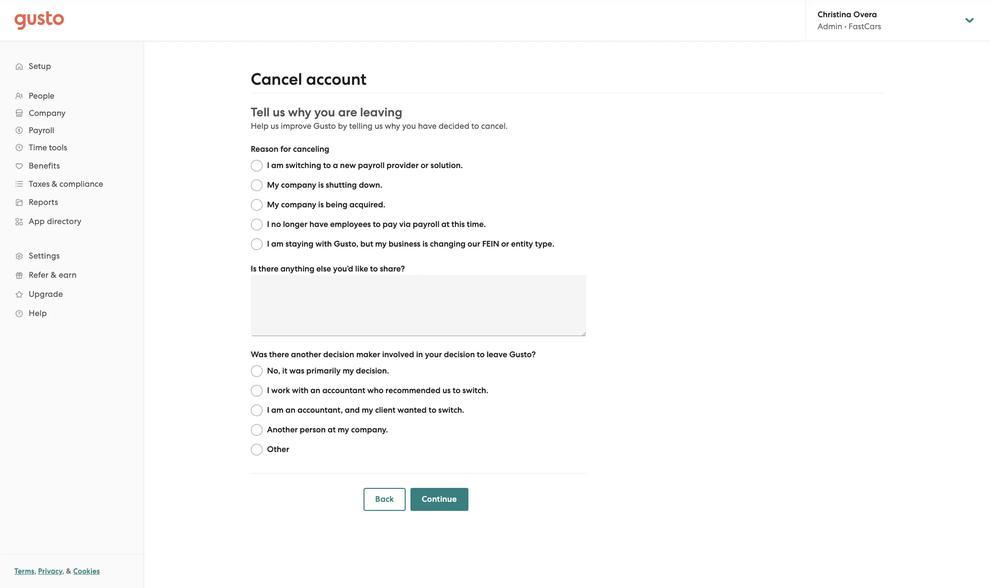 Task type: locate. For each thing, give the bounding box(es) containing it.
5 i from the top
[[267, 406, 270, 416]]

decision right your
[[444, 350, 475, 360]]

or right fein
[[502, 239, 510, 249]]

0 vertical spatial &
[[52, 179, 57, 189]]

I am switching to a new payroll provider or solution. radio
[[251, 160, 262, 172]]

0 vertical spatial is
[[318, 180, 324, 190]]

an up another
[[286, 406, 296, 416]]

my right my company is being acquired. option on the top left
[[267, 200, 279, 210]]

and
[[345, 406, 360, 416]]

1 vertical spatial with
[[292, 386, 309, 396]]

1 vertical spatial is
[[318, 200, 324, 210]]

payroll right via
[[413, 220, 440, 230]]

0 vertical spatial with
[[316, 239, 332, 249]]

admin
[[818, 22, 843, 31]]

is
[[318, 180, 324, 190], [318, 200, 324, 210], [423, 239, 428, 249]]

2 vertical spatial am
[[271, 406, 284, 416]]

is there anything else you'd like to share?
[[251, 264, 405, 274]]

list
[[0, 87, 143, 323]]

1 horizontal spatial you
[[403, 121, 416, 131]]

0 vertical spatial there
[[259, 264, 279, 274]]

0 horizontal spatial or
[[421, 161, 429, 171]]

refer & earn
[[29, 270, 77, 280]]

1 vertical spatial &
[[51, 270, 57, 280]]

company for being
[[281, 200, 317, 210]]

share?
[[380, 264, 405, 274]]

my company is shutting down.
[[267, 180, 383, 190]]

0 vertical spatial an
[[311, 386, 321, 396]]

app
[[29, 217, 45, 226]]

2 company from the top
[[281, 200, 317, 210]]

0 horizontal spatial decision
[[323, 350, 355, 360]]

1 my from the top
[[267, 180, 279, 190]]

& right taxes
[[52, 179, 57, 189]]

My company is shutting down. radio
[[251, 180, 262, 191]]

christina overa admin • fastcars
[[818, 10, 882, 31]]

company for shutting
[[281, 180, 317, 190]]

fastcars
[[849, 22, 882, 31]]

2 i from the top
[[267, 220, 270, 230]]

3 i from the top
[[267, 239, 270, 249]]

at right person
[[328, 425, 336, 435]]

0 horizontal spatial ,
[[34, 568, 36, 576]]

1 vertical spatial at
[[328, 425, 336, 435]]

compliance
[[59, 179, 103, 189]]

0 horizontal spatial help
[[29, 309, 47, 318]]

,
[[34, 568, 36, 576], [62, 568, 64, 576]]

gusto
[[314, 121, 336, 131]]

& inside dropdown button
[[52, 179, 57, 189]]

to
[[472, 121, 479, 131], [323, 161, 331, 171], [373, 220, 381, 230], [370, 264, 378, 274], [477, 350, 485, 360], [453, 386, 461, 396], [429, 406, 437, 416]]

0 vertical spatial company
[[281, 180, 317, 190]]

1 i from the top
[[267, 161, 270, 171]]

us
[[273, 105, 285, 120], [271, 121, 279, 131], [375, 121, 383, 131], [443, 386, 451, 396]]

have left 'decided'
[[418, 121, 437, 131]]

is left shutting
[[318, 180, 324, 190]]

2 am from the top
[[271, 239, 284, 249]]

no, it was primarily my decision.
[[267, 366, 389, 376]]

0 vertical spatial payroll
[[358, 161, 385, 171]]

help down upgrade
[[29, 309, 47, 318]]

, left cookies
[[62, 568, 64, 576]]

1 vertical spatial switch.
[[439, 406, 465, 416]]

there up no,
[[269, 350, 289, 360]]

0 horizontal spatial have
[[310, 220, 328, 230]]

at left this
[[442, 220, 450, 230]]

0 vertical spatial help
[[251, 121, 269, 131]]

setup link
[[10, 58, 134, 75]]

company.
[[351, 425, 388, 435]]

1 company from the top
[[281, 180, 317, 190]]

& left earn
[[51, 270, 57, 280]]

your
[[425, 350, 442, 360]]

gusto,
[[334, 239, 359, 249]]

improve
[[281, 121, 312, 131]]

to left pay on the top left
[[373, 220, 381, 230]]

my right and
[[362, 406, 373, 416]]

there
[[259, 264, 279, 274], [269, 350, 289, 360]]

help down tell
[[251, 121, 269, 131]]

i right i am staying with gusto, but my business is changing our fein or entity type. radio
[[267, 239, 270, 249]]

decision.
[[356, 366, 389, 376]]

1 vertical spatial there
[[269, 350, 289, 360]]

0 horizontal spatial why
[[288, 105, 312, 120]]

is right business
[[423, 239, 428, 249]]

switch.
[[463, 386, 489, 396], [439, 406, 465, 416]]

have inside tell us why you are leaving help us improve gusto by telling us why you have decided to cancel.
[[418, 121, 437, 131]]

i am an accountant, and my client wanted to switch.
[[267, 406, 465, 416]]

accountant,
[[298, 406, 343, 416]]

earn
[[59, 270, 77, 280]]

&
[[52, 179, 57, 189], [51, 270, 57, 280], [66, 568, 71, 576]]

why down leaving
[[385, 121, 401, 131]]

i right i work with an accountant who recommended us to switch. radio
[[267, 386, 270, 396]]

why up improve
[[288, 105, 312, 120]]

terms , privacy , & cookies
[[14, 568, 100, 576]]

0 vertical spatial my
[[267, 180, 279, 190]]

company
[[29, 108, 66, 118]]

is left being on the top
[[318, 200, 324, 210]]

have down my company is being acquired.
[[310, 220, 328, 230]]

0 vertical spatial or
[[421, 161, 429, 171]]

payroll up down.
[[358, 161, 385, 171]]

& for compliance
[[52, 179, 57, 189]]

& for earn
[[51, 270, 57, 280]]

I am an accountant, and my client wanted to switch. radio
[[251, 405, 262, 417]]

was
[[289, 366, 305, 376]]

is for shutting
[[318, 180, 324, 190]]

my for my company is being acquired.
[[267, 200, 279, 210]]

my for my company is shutting down.
[[267, 180, 279, 190]]

with left gusto,
[[316, 239, 332, 249]]

0 vertical spatial switch.
[[463, 386, 489, 396]]

i am switching to a new payroll provider or solution.
[[267, 161, 463, 171]]

for
[[281, 144, 291, 154]]

to right 'wanted'
[[429, 406, 437, 416]]

i left no
[[267, 220, 270, 230]]

us right tell
[[273, 105, 285, 120]]

overa
[[854, 10, 878, 20]]

help
[[251, 121, 269, 131], [29, 309, 47, 318]]

Is there anything else you'd like to share? text field
[[251, 275, 586, 337]]

•
[[845, 22, 847, 31]]

canceling
[[293, 144, 330, 154]]

0 horizontal spatial with
[[292, 386, 309, 396]]

you down leaving
[[403, 121, 416, 131]]

I no longer have employees to pay via payroll at this time. radio
[[251, 219, 262, 231]]

wanted
[[398, 406, 427, 416]]

my down and
[[338, 425, 349, 435]]

i for i am switching to a new payroll provider or solution.
[[267, 161, 270, 171]]

have
[[418, 121, 437, 131], [310, 220, 328, 230]]

1 horizontal spatial or
[[502, 239, 510, 249]]

with
[[316, 239, 332, 249], [292, 386, 309, 396]]

1 am from the top
[[271, 161, 284, 171]]

you up gusto
[[315, 105, 335, 120]]

at
[[442, 220, 450, 230], [328, 425, 336, 435]]

0 vertical spatial you
[[315, 105, 335, 120]]

home image
[[14, 11, 64, 30]]

company down the switching
[[281, 180, 317, 190]]

there right the is
[[259, 264, 279, 274]]

payroll button
[[10, 122, 134, 139]]

you'd
[[333, 264, 354, 274]]

1 decision from the left
[[323, 350, 355, 360]]

other
[[267, 445, 289, 455]]

0 vertical spatial am
[[271, 161, 284, 171]]

1 horizontal spatial decision
[[444, 350, 475, 360]]

2 my from the top
[[267, 200, 279, 210]]

was there another decision maker involved in your decision to leave gusto?
[[251, 350, 536, 360]]

1 vertical spatial or
[[502, 239, 510, 249]]

1 vertical spatial an
[[286, 406, 296, 416]]

you
[[315, 105, 335, 120], [403, 121, 416, 131]]

to left cancel.
[[472, 121, 479, 131]]

there for was
[[269, 350, 289, 360]]

Other radio
[[251, 444, 262, 456]]

1 horizontal spatial ,
[[62, 568, 64, 576]]

provider
[[387, 161, 419, 171]]

payroll
[[358, 161, 385, 171], [413, 220, 440, 230]]

, left privacy link
[[34, 568, 36, 576]]

why
[[288, 105, 312, 120], [385, 121, 401, 131]]

our
[[468, 239, 481, 249]]

was
[[251, 350, 267, 360]]

to inside tell us why you are leaving help us improve gusto by telling us why you have decided to cancel.
[[472, 121, 479, 131]]

with right work
[[292, 386, 309, 396]]

1 vertical spatial my
[[267, 200, 279, 210]]

or
[[421, 161, 429, 171], [502, 239, 510, 249]]

decision up no, it was primarily my decision.
[[323, 350, 355, 360]]

0 vertical spatial have
[[418, 121, 437, 131]]

i right i am switching to a new payroll provider or solution. "option"
[[267, 161, 270, 171]]

1 vertical spatial help
[[29, 309, 47, 318]]

list containing people
[[0, 87, 143, 323]]

1 vertical spatial company
[[281, 200, 317, 210]]

switch. right 'wanted'
[[439, 406, 465, 416]]

i work with an accountant who recommended us to switch.
[[267, 386, 489, 396]]

2 decision from the left
[[444, 350, 475, 360]]

like
[[355, 264, 368, 274]]

there for is
[[259, 264, 279, 274]]

my
[[267, 180, 279, 190], [267, 200, 279, 210]]

3 am from the top
[[271, 406, 284, 416]]

1 vertical spatial why
[[385, 121, 401, 131]]

1 vertical spatial you
[[403, 121, 416, 131]]

my
[[375, 239, 387, 249], [343, 366, 354, 376], [362, 406, 373, 416], [338, 425, 349, 435]]

an
[[311, 386, 321, 396], [286, 406, 296, 416]]

people
[[29, 91, 55, 101]]

tell us why you are leaving help us improve gusto by telling us why you have decided to cancel.
[[251, 105, 508, 131]]

2 vertical spatial is
[[423, 239, 428, 249]]

am down for
[[271, 161, 284, 171]]

am for staying
[[271, 239, 284, 249]]

recommended
[[386, 386, 441, 396]]

i right the i am an accountant, and my client wanted to switch. "option"
[[267, 406, 270, 416]]

my right "my company is shutting down." option
[[267, 180, 279, 190]]

am down work
[[271, 406, 284, 416]]

1 horizontal spatial help
[[251, 121, 269, 131]]

1 vertical spatial payroll
[[413, 220, 440, 230]]

4 i from the top
[[267, 386, 270, 396]]

but
[[361, 239, 374, 249]]

being
[[326, 200, 348, 210]]

company button
[[10, 104, 134, 122]]

1 horizontal spatial an
[[311, 386, 321, 396]]

& left cookies button on the left bottom of page
[[66, 568, 71, 576]]

am for an
[[271, 406, 284, 416]]

client
[[375, 406, 396, 416]]

or right the provider
[[421, 161, 429, 171]]

app directory link
[[10, 213, 134, 230]]

1 vertical spatial am
[[271, 239, 284, 249]]

my right but
[[375, 239, 387, 249]]

company up longer
[[281, 200, 317, 210]]

0 horizontal spatial at
[[328, 425, 336, 435]]

My company is being acquired. radio
[[251, 199, 262, 211]]

another
[[267, 425, 298, 435]]

an up accountant,
[[311, 386, 321, 396]]

am down no
[[271, 239, 284, 249]]

1 vertical spatial have
[[310, 220, 328, 230]]

1 horizontal spatial at
[[442, 220, 450, 230]]

switch. down leave
[[463, 386, 489, 396]]

cancel.
[[481, 121, 508, 131]]

1 horizontal spatial have
[[418, 121, 437, 131]]

my up accountant on the bottom of the page
[[343, 366, 354, 376]]



Task type: vqa. For each thing, say whether or not it's contained in the screenshot.
right tax
no



Task type: describe. For each thing, give the bounding box(es) containing it.
help inside tell us why you are leaving help us improve gusto by telling us why you have decided to cancel.
[[251, 121, 269, 131]]

privacy
[[38, 568, 62, 576]]

switching
[[286, 161, 321, 171]]

refer & earn link
[[10, 267, 134, 284]]

privacy link
[[38, 568, 62, 576]]

settings
[[29, 251, 60, 261]]

1 horizontal spatial with
[[316, 239, 332, 249]]

down.
[[359, 180, 383, 190]]

involved
[[382, 350, 414, 360]]

maker
[[356, 350, 381, 360]]

cancel account
[[251, 70, 367, 89]]

solution.
[[431, 161, 463, 171]]

account
[[306, 70, 367, 89]]

gusto navigation element
[[0, 41, 143, 338]]

time.
[[467, 220, 486, 230]]

No, it was primarily my decision. radio
[[251, 366, 262, 377]]

leave
[[487, 350, 508, 360]]

i no longer have employees to pay via payroll at this time.
[[267, 220, 486, 230]]

another
[[291, 350, 322, 360]]

help link
[[10, 305, 134, 322]]

my company is being acquired.
[[267, 200, 386, 210]]

am for switching
[[271, 161, 284, 171]]

longer
[[283, 220, 308, 230]]

I work with an accountant who recommended us to switch. radio
[[251, 385, 262, 397]]

upgrade
[[29, 290, 63, 299]]

primarily
[[307, 366, 341, 376]]

continue button
[[411, 488, 469, 511]]

entity
[[511, 239, 534, 249]]

fein
[[483, 239, 500, 249]]

i am staying with gusto, but my business is changing our fein or entity type.
[[267, 239, 555, 249]]

switch. for i work with an accountant who recommended us to switch.
[[463, 386, 489, 396]]

is for being
[[318, 200, 324, 210]]

are
[[338, 105, 357, 120]]

us left improve
[[271, 121, 279, 131]]

acquired.
[[350, 200, 386, 210]]

2 vertical spatial &
[[66, 568, 71, 576]]

another person at my company.
[[267, 425, 388, 435]]

no
[[271, 220, 281, 230]]

time
[[29, 143, 47, 152]]

terms link
[[14, 568, 34, 576]]

I am staying with Gusto, but my business is changing our FEIN or entity type. radio
[[251, 239, 262, 250]]

tools
[[49, 143, 67, 152]]

in
[[416, 350, 423, 360]]

1 horizontal spatial why
[[385, 121, 401, 131]]

taxes
[[29, 179, 50, 189]]

setup
[[29, 61, 51, 71]]

to right like
[[370, 264, 378, 274]]

help inside list
[[29, 309, 47, 318]]

it
[[282, 366, 288, 376]]

to left a
[[323, 161, 331, 171]]

taxes & compliance
[[29, 179, 103, 189]]

reports
[[29, 197, 58, 207]]

else
[[317, 264, 331, 274]]

upgrade link
[[10, 286, 134, 303]]

cookies button
[[73, 566, 100, 578]]

who
[[368, 386, 384, 396]]

0 horizontal spatial payroll
[[358, 161, 385, 171]]

2 , from the left
[[62, 568, 64, 576]]

cookies
[[73, 568, 100, 576]]

back
[[375, 495, 394, 505]]

i for i no longer have employees to pay via payroll at this time.
[[267, 220, 270, 230]]

0 horizontal spatial an
[[286, 406, 296, 416]]

reason for canceling
[[251, 144, 330, 154]]

0 vertical spatial why
[[288, 105, 312, 120]]

cancel
[[251, 70, 302, 89]]

a
[[333, 161, 338, 171]]

us right recommended
[[443, 386, 451, 396]]

i for i work with an accountant who recommended us to switch.
[[267, 386, 270, 396]]

accountant
[[323, 386, 366, 396]]

0 horizontal spatial you
[[315, 105, 335, 120]]

1 horizontal spatial payroll
[[413, 220, 440, 230]]

christina
[[818, 10, 852, 20]]

0 vertical spatial at
[[442, 220, 450, 230]]

payroll
[[29, 126, 54, 135]]

is
[[251, 264, 257, 274]]

type.
[[535, 239, 555, 249]]

decided
[[439, 121, 470, 131]]

to right recommended
[[453, 386, 461, 396]]

benefits link
[[10, 157, 134, 174]]

by
[[338, 121, 347, 131]]

this
[[452, 220, 465, 230]]

directory
[[47, 217, 82, 226]]

switch. for i am an accountant, and my client wanted to switch.
[[439, 406, 465, 416]]

via
[[400, 220, 411, 230]]

app directory
[[29, 217, 82, 226]]

back link
[[364, 488, 406, 511]]

terms
[[14, 568, 34, 576]]

Another person at my company. radio
[[251, 425, 262, 436]]

gusto?
[[510, 350, 536, 360]]

to left leave
[[477, 350, 485, 360]]

people button
[[10, 87, 134, 104]]

reports link
[[10, 194, 134, 211]]

taxes & compliance button
[[10, 175, 134, 193]]

work
[[271, 386, 290, 396]]

leaving
[[360, 105, 403, 120]]

i for i am an accountant, and my client wanted to switch.
[[267, 406, 270, 416]]

pay
[[383, 220, 398, 230]]

us down leaving
[[375, 121, 383, 131]]

anything
[[281, 264, 315, 274]]

reason
[[251, 144, 279, 154]]

person
[[300, 425, 326, 435]]

benefits
[[29, 161, 60, 171]]

staying
[[286, 239, 314, 249]]

employees
[[330, 220, 371, 230]]

1 , from the left
[[34, 568, 36, 576]]

i for i am staying with gusto, but my business is changing our fein or entity type.
[[267, 239, 270, 249]]



